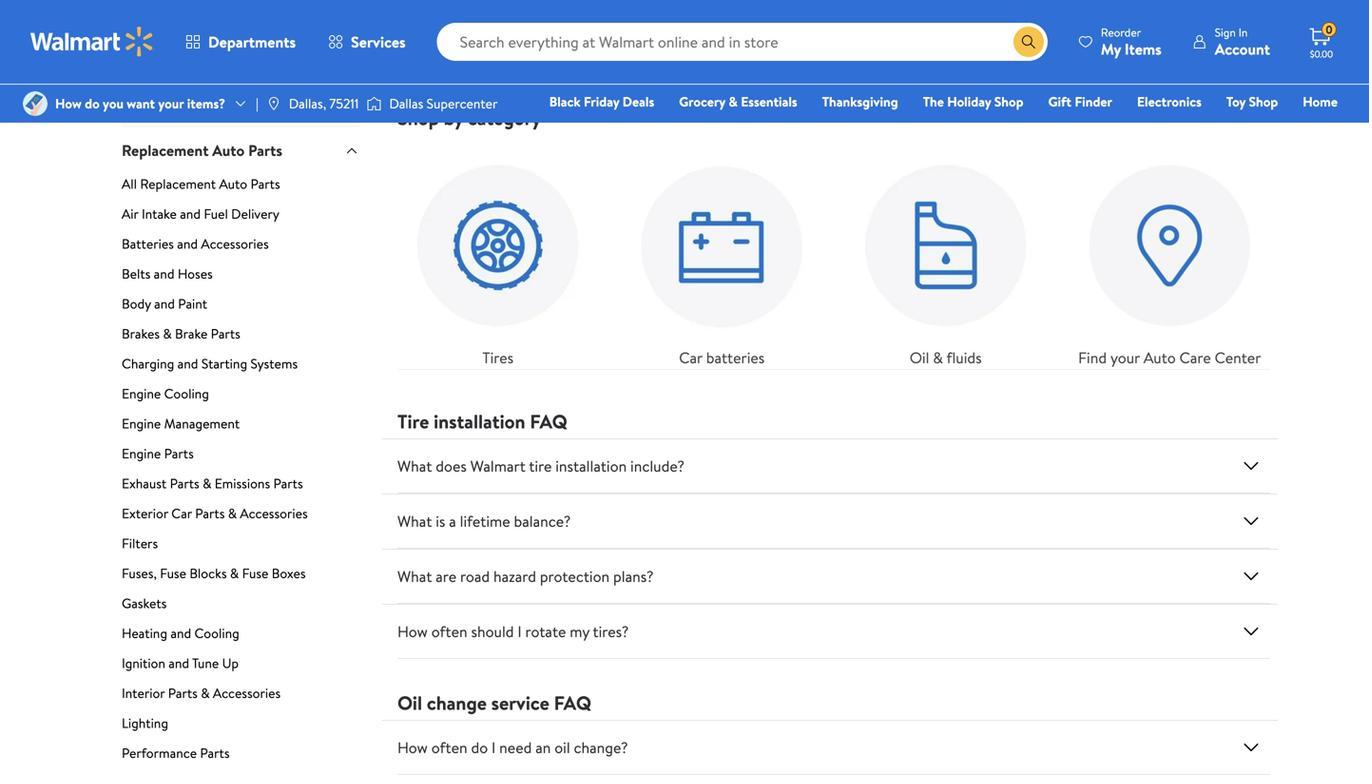 Task type: describe. For each thing, give the bounding box(es) containing it.
of
[[573, 0, 586, 6]]

auto inside trust a certified tech in one of our 2,500 auto care centers.
[[413, 7, 441, 26]]

exhaust
[[122, 474, 167, 493]]

book
[[429, 45, 458, 63]]

auto inside all replacement auto parts link
[[219, 175, 247, 193]]

interior
[[122, 684, 165, 702]]

holiday
[[948, 92, 991, 111]]

and for hoses
[[154, 264, 175, 283]]

belts
[[122, 264, 151, 283]]

like
[[1195, 0, 1215, 6]]

should
[[471, 621, 514, 642]]

1 horizontal spatial care
[[1180, 347, 1211, 368]]

category
[[468, 105, 541, 131]]

departments
[[208, 31, 296, 52]]

oil & fluids link
[[846, 145, 1047, 369]]

search icon image
[[1021, 34, 1037, 49]]

one
[[1192, 119, 1221, 137]]

interior parts & accessories
[[122, 684, 281, 702]]

electronics link
[[1129, 91, 1211, 112]]

list containing trust a certified tech in one of our 2,500 auto care centers.
[[386, 0, 1282, 83]]

per
[[844, 0, 863, 6]]

one debit link
[[1184, 118, 1265, 138]]

0 vertical spatial faq
[[530, 408, 568, 435]]

Walmart Site-Wide search field
[[437, 23, 1048, 61]]

hoses
[[178, 264, 213, 283]]

you
[[103, 94, 124, 113]]

gaskets link
[[122, 594, 360, 620]]

walmart+ link
[[1273, 118, 1347, 138]]

all replacement auto parts link
[[122, 175, 360, 201]]

auto left items?
[[122, 78, 162, 104]]

accessories down the departments
[[231, 78, 328, 104]]

all replacement auto parts
[[122, 175, 280, 193]]

parts inside "link"
[[195, 504, 225, 523]]

toy shop
[[1227, 92, 1279, 111]]

engine for engine cooling
[[122, 384, 161, 403]]

accessories down air intake and fuel delivery link
[[201, 234, 269, 253]]

services
[[351, 31, 406, 52]]

in
[[535, 0, 545, 6]]

performance
[[122, 744, 197, 762]]

a for service
[[462, 45, 468, 63]]

does
[[436, 456, 467, 477]]

one debit
[[1192, 119, 1257, 137]]

all
[[122, 175, 137, 193]]

fluids
[[947, 347, 982, 368]]

performance parts link
[[122, 744, 360, 770]]

car batteries link
[[622, 145, 823, 369]]

what is a lifetime balance?
[[398, 511, 571, 532]]

center
[[1215, 347, 1262, 368]]

delivery
[[231, 205, 280, 223]]

paint
[[178, 294, 207, 313]]

& up exterior car parts & accessories
[[203, 474, 212, 493]]

service for change
[[492, 690, 550, 716]]

how often do i need an oil change? image
[[1240, 736, 1263, 759]]

walmart
[[471, 456, 526, 477]]

tires link
[[398, 145, 599, 369]]

fuses, fuse blocks & fuse boxes
[[122, 564, 306, 583]]

tech
[[506, 0, 532, 6]]

accessories down ignition and tune up link at the bottom
[[213, 684, 281, 702]]

air intake and fuel delivery link
[[122, 205, 360, 231]]

1 vertical spatial faq
[[554, 690, 592, 716]]

belts and hoses link
[[122, 264, 360, 291]]

registry
[[1119, 119, 1168, 137]]

fashion link
[[1042, 118, 1103, 138]]

an
[[536, 737, 551, 758]]

home
[[1303, 92, 1338, 111]]

oil
[[555, 737, 570, 758]]

parts inside 'link'
[[164, 444, 194, 463]]

tune
[[192, 654, 219, 672]]

auto inside find your auto care center link
[[1144, 347, 1176, 368]]

& left |
[[214, 78, 227, 104]]

registry link
[[1111, 118, 1176, 138]]

save
[[1010, 0, 1037, 6]]

brakes & brake parts
[[122, 324, 240, 343]]

find
[[1079, 347, 1107, 368]]

how often should i rotate my tires? image
[[1240, 620, 1263, 643]]

& left the fluids
[[933, 347, 943, 368]]

protection
[[540, 566, 610, 587]]

oil & fluids
[[910, 347, 982, 368]]

car inside "link"
[[171, 504, 192, 523]]

parts inside dropdown button
[[248, 140, 282, 161]]

starting
[[201, 354, 247, 373]]

0 horizontal spatial your
[[158, 94, 184, 113]]

parts down engine parts
[[170, 474, 199, 493]]

exterior car parts & accessories
[[122, 504, 308, 523]]

what are road hazard protection plans?
[[398, 566, 654, 587]]

auto parts & accessories
[[122, 78, 328, 104]]

installation.
[[1055, 7, 1120, 26]]

powersports
[[122, 6, 194, 25]]

0 horizontal spatial do
[[85, 94, 100, 113]]

oil change service faq
[[398, 690, 592, 716]]

the holiday shop
[[923, 92, 1024, 111]]

dallas
[[389, 94, 424, 113]]

heating
[[122, 624, 167, 643]]

replacement inside dropdown button
[[122, 140, 209, 161]]

list item containing save on car care to keep rolling, like free battery installation.
[[983, 0, 1282, 83]]

charging and starting systems link
[[122, 354, 360, 380]]

and for paint
[[154, 294, 175, 313]]

i for rotate
[[518, 621, 522, 642]]

parts right want
[[167, 78, 209, 104]]

parts right emissions on the left of the page
[[273, 474, 303, 493]]

air intake and fuel delivery
[[122, 205, 280, 223]]

interior parts & accessories link
[[122, 684, 360, 710]]

engine for engine parts
[[122, 444, 161, 463]]

cooling inside engine cooling link
[[164, 384, 209, 403]]

1 horizontal spatial your
[[1111, 347, 1140, 368]]

intake
[[142, 205, 177, 223]]

& right "blocks" at the left
[[230, 564, 239, 583]]

care
[[1079, 0, 1104, 6]]

emissions
[[215, 474, 270, 493]]

1 horizontal spatial do
[[471, 737, 488, 758]]

to
[[1106, 0, 1119, 6]]

how do you want your items?
[[55, 94, 225, 113]]

walmart+
[[1281, 119, 1338, 137]]

air
[[122, 205, 139, 223]]

rotation.
[[770, 7, 819, 26]]

charging and starting systems
[[122, 354, 298, 373]]

batteries
[[122, 234, 174, 253]]

1 vertical spatial tire
[[529, 456, 552, 477]]

such
[[779, 0, 805, 6]]

a for certified
[[444, 0, 451, 6]]

lighting
[[122, 714, 168, 732]]

see for &
[[728, 45, 748, 63]]

exterior
[[122, 504, 168, 523]]

grocery & essentials link
[[671, 91, 806, 112]]



Task type: vqa. For each thing, say whether or not it's contained in the screenshot.
Hoover at the top of page
no



Task type: locate. For each thing, give the bounding box(es) containing it.
services down the rotation.
[[752, 45, 798, 63]]

2 horizontal spatial shop
[[1249, 92, 1279, 111]]

and up ignition and tune up
[[171, 624, 191, 643]]

1 fuse from the left
[[160, 564, 186, 583]]

tires?
[[593, 621, 629, 642]]

0 horizontal spatial lifetime
[[460, 511, 510, 532]]

oil left 'change'
[[398, 690, 422, 716]]

parts up starting
[[211, 324, 240, 343]]

toy
[[1227, 92, 1246, 111]]

1 list from the top
[[386, 0, 1282, 83]]

your right want
[[158, 94, 184, 113]]

0 horizontal spatial i
[[492, 737, 496, 758]]

what does walmart tire installation include? image
[[1240, 455, 1263, 478]]

auto up air intake and fuel delivery link
[[219, 175, 247, 193]]

1 vertical spatial do
[[471, 737, 488, 758]]

faq up oil
[[554, 690, 592, 716]]

0 horizontal spatial deals
[[197, 6, 229, 25]]

2 what from the top
[[398, 511, 432, 532]]

how often do i need an oil change?
[[398, 737, 628, 758]]

2 see services from the left
[[1026, 45, 1096, 63]]

1 horizontal spatial services
[[1050, 45, 1096, 63]]

balance
[[711, 7, 755, 26]]

how for how do you want your items?
[[55, 94, 82, 113]]

&
[[758, 7, 767, 26], [214, 78, 227, 104], [729, 92, 738, 111], [163, 324, 172, 343], [933, 347, 943, 368], [203, 474, 212, 493], [228, 504, 237, 523], [230, 564, 239, 583], [201, 684, 210, 702]]

0 vertical spatial service
[[471, 45, 512, 63]]

and left the fuel
[[180, 205, 201, 223]]

see services for rotation.
[[728, 45, 798, 63]]

1 what from the top
[[398, 456, 432, 477]]

service down centers.
[[471, 45, 512, 63]]

battery
[[1010, 7, 1052, 26]]

0 vertical spatial what
[[398, 456, 432, 477]]

1 vertical spatial replacement
[[140, 175, 216, 193]]

1 list item from the left
[[386, 0, 685, 83]]

see services down installation.
[[1026, 45, 1096, 63]]

1 horizontal spatial lifetime
[[890, 0, 934, 6]]

3 what from the top
[[398, 566, 432, 587]]

1 vertical spatial how
[[398, 621, 428, 642]]

toy shop link
[[1218, 91, 1287, 112]]

care inside trust a certified tech in one of our 2,500 auto care centers.
[[444, 7, 472, 26]]

0 vertical spatial replacement
[[122, 140, 209, 161]]

 image right |
[[266, 96, 281, 111]]

0 vertical spatial car
[[679, 347, 703, 368]]

& left brake
[[163, 324, 172, 343]]

0 vertical spatial installation
[[434, 408, 526, 435]]

and up 'hoses'
[[177, 234, 198, 253]]

find your auto care center
[[1079, 347, 1262, 368]]

debit
[[1224, 119, 1257, 137]]

tire right walmart
[[529, 456, 552, 477]]

1 vertical spatial oil
[[398, 690, 422, 716]]

batteries
[[706, 347, 765, 368]]

deals inside "link"
[[623, 92, 655, 111]]

i for need
[[492, 737, 496, 758]]

services for installation.
[[1050, 45, 1096, 63]]

shop right holiday
[[995, 92, 1024, 111]]

tire right per
[[866, 0, 886, 6]]

often for do
[[432, 737, 468, 758]]

replacement up all replacement auto parts
[[122, 140, 209, 161]]

 image
[[23, 91, 48, 116], [367, 94, 382, 113], [266, 96, 281, 111]]

thanksgiving
[[822, 92, 899, 111]]

how left should
[[398, 621, 428, 642]]

oil for oil change service faq
[[398, 690, 422, 716]]

charging
[[122, 354, 174, 373]]

shop
[[995, 92, 1024, 111], [1249, 92, 1279, 111], [398, 105, 439, 131]]

fuel
[[204, 205, 228, 223]]

trust
[[413, 0, 441, 6]]

0 horizontal spatial installation
[[434, 408, 526, 435]]

cooling up tune
[[195, 624, 239, 643]]

list item containing low prices, such as $15 per tire lifetime balance & rotation.
[[685, 0, 983, 83]]

engine cooling link
[[122, 384, 360, 410]]

0 vertical spatial lifetime
[[890, 0, 934, 6]]

care down certified
[[444, 7, 472, 26]]

a
[[444, 0, 451, 6], [462, 45, 468, 63], [449, 511, 456, 532]]

shop left by
[[398, 105, 439, 131]]

thanksgiving link
[[814, 91, 907, 112]]

& down prices, on the top right
[[758, 7, 767, 26]]

list containing tires
[[386, 130, 1282, 369]]

auto right the "find"
[[1144, 347, 1176, 368]]

2 engine from the top
[[122, 414, 161, 433]]

& inside low prices, such as $15 per tire lifetime balance & rotation.
[[758, 7, 767, 26]]

0 horizontal spatial see services
[[728, 45, 798, 63]]

 image right 75211
[[367, 94, 382, 113]]

and down brake
[[178, 354, 198, 373]]

car batteries
[[679, 347, 765, 368]]

1 horizontal spatial  image
[[266, 96, 281, 111]]

how for how often do i need an oil change?
[[398, 737, 428, 758]]

gaskets
[[122, 594, 167, 613]]

parts down exhaust parts & emissions parts
[[195, 504, 225, 523]]

1 vertical spatial what
[[398, 511, 432, 532]]

parts down 'engine management'
[[164, 444, 194, 463]]

1 horizontal spatial car
[[679, 347, 703, 368]]

1 engine from the top
[[122, 384, 161, 403]]

& down exhaust parts & emissions parts link
[[228, 504, 237, 523]]

engine up engine parts
[[122, 414, 161, 433]]

1 horizontal spatial shop
[[995, 92, 1024, 111]]

often left should
[[432, 621, 468, 642]]

 image for how do you want your items?
[[23, 91, 48, 116]]

0 horizontal spatial shop
[[398, 105, 439, 131]]

what left the 'does'
[[398, 456, 432, 477]]

and left tune
[[169, 654, 189, 672]]

engine down charging
[[122, 384, 161, 403]]

2 see from the left
[[1026, 45, 1047, 63]]

do left you
[[85, 94, 100, 113]]

do left need
[[471, 737, 488, 758]]

fashion
[[1050, 119, 1094, 137]]

1 horizontal spatial tire
[[866, 0, 886, 6]]

2 fuse from the left
[[242, 564, 269, 583]]

departments button
[[169, 19, 312, 65]]

1 vertical spatial engine
[[122, 414, 161, 433]]

car inside 'list'
[[679, 347, 703, 368]]

0 vertical spatial list
[[386, 0, 1282, 83]]

road
[[460, 566, 490, 587]]

performance parts
[[122, 744, 230, 762]]

car left batteries
[[679, 347, 703, 368]]

dallas, 75211
[[289, 94, 359, 113]]

what left is
[[398, 511, 432, 532]]

a inside trust a certified tech in one of our 2,500 auto care centers.
[[444, 0, 451, 6]]

is
[[436, 511, 446, 532]]

what for what is a lifetime balance?
[[398, 511, 432, 532]]

home link
[[1295, 91, 1347, 112]]

management
[[164, 414, 240, 433]]

1 vertical spatial i
[[492, 737, 496, 758]]

exhaust parts & emissions parts link
[[122, 474, 360, 500]]

shop by category
[[398, 105, 541, 131]]

see services for installation.
[[1026, 45, 1096, 63]]

1 vertical spatial list
[[386, 130, 1282, 369]]

0 vertical spatial cooling
[[164, 384, 209, 403]]

list
[[386, 0, 1282, 83], [386, 130, 1282, 369]]

faq up what does walmart tire installation include?
[[530, 408, 568, 435]]

sign
[[1215, 24, 1236, 40]]

0 vertical spatial deals
[[197, 6, 229, 25]]

0 vertical spatial how
[[55, 94, 82, 113]]

installation up walmart
[[434, 408, 526, 435]]

cooling inside heating and cooling link
[[195, 624, 239, 643]]

fuse right fuses,
[[160, 564, 186, 583]]

1 vertical spatial deals
[[623, 92, 655, 111]]

auto up all replacement auto parts link
[[212, 140, 245, 161]]

need
[[500, 737, 532, 758]]

2 services from the left
[[1050, 45, 1096, 63]]

a right "book"
[[462, 45, 468, 63]]

accessories
[[231, 78, 328, 104], [201, 234, 269, 253], [240, 504, 308, 523], [213, 684, 281, 702]]

reorder
[[1101, 24, 1142, 40]]

see services down balance
[[728, 45, 798, 63]]

2 vertical spatial engine
[[122, 444, 161, 463]]

and for accessories
[[177, 234, 198, 253]]

engine management link
[[122, 414, 360, 440]]

book a service
[[429, 45, 512, 63]]

oil inside "oil & fluids" link
[[910, 347, 930, 368]]

2 list item from the left
[[685, 0, 983, 83]]

cooling up 'engine management'
[[164, 384, 209, 403]]

engine inside engine cooling link
[[122, 384, 161, 403]]

and for starting
[[178, 354, 198, 373]]

1 vertical spatial service
[[492, 690, 550, 716]]

1 vertical spatial care
[[1180, 347, 1211, 368]]

see for battery
[[1026, 45, 1047, 63]]

blocks
[[190, 564, 227, 583]]

accessories down exhaust parts & emissions parts link
[[240, 504, 308, 523]]

$15
[[823, 0, 841, 6]]

what is a lifetime balance? image
[[1240, 510, 1263, 533]]

0 vertical spatial care
[[444, 7, 472, 26]]

service inside list item
[[471, 45, 512, 63]]

how for how often should i rotate my tires?
[[398, 621, 428, 642]]

fuse down filters link
[[242, 564, 269, 583]]

1 vertical spatial your
[[1111, 347, 1140, 368]]

items?
[[187, 94, 225, 113]]

0 vertical spatial a
[[444, 0, 451, 6]]

list item
[[386, 0, 685, 83], [685, 0, 983, 83], [983, 0, 1282, 83]]

parts down lighting link
[[200, 744, 230, 762]]

car right the exterior
[[171, 504, 192, 523]]

& right grocery
[[729, 92, 738, 111]]

replacement auto parts button
[[122, 126, 360, 175]]

low
[[711, 0, 735, 6]]

see down the battery
[[1026, 45, 1047, 63]]

3 engine from the top
[[122, 444, 161, 463]]

home fashion
[[1050, 92, 1338, 137]]

installation left include?
[[556, 456, 627, 477]]

tire
[[866, 0, 886, 6], [529, 456, 552, 477]]

i left need
[[492, 737, 496, 758]]

engine cooling
[[122, 384, 209, 403]]

your right the "find"
[[1111, 347, 1140, 368]]

and for tune
[[169, 654, 189, 672]]

tire
[[398, 408, 429, 435]]

1 vertical spatial often
[[432, 737, 468, 758]]

1 vertical spatial cooling
[[195, 624, 239, 643]]

0 vertical spatial engine
[[122, 384, 161, 403]]

1 horizontal spatial see
[[1026, 45, 1047, 63]]

1 horizontal spatial deals
[[623, 92, 655, 111]]

2 vertical spatial what
[[398, 566, 432, 587]]

3 list item from the left
[[983, 0, 1282, 83]]

0 vertical spatial often
[[432, 621, 468, 642]]

lifetime right per
[[890, 0, 934, 6]]

what for what are road hazard protection plans?
[[398, 566, 432, 587]]

what for what does walmart tire installation include?
[[398, 456, 432, 477]]

0 horizontal spatial oil
[[398, 690, 422, 716]]

engine inside engine parts 'link'
[[122, 444, 161, 463]]

0 horizontal spatial  image
[[23, 91, 48, 116]]

0 horizontal spatial see
[[728, 45, 748, 63]]

shop right toy
[[1249, 92, 1279, 111]]

 image for dallas, 75211
[[266, 96, 281, 111]]

and inside 'link'
[[178, 354, 198, 373]]

exterior car parts & accessories link
[[122, 504, 360, 530]]

gift finder link
[[1040, 91, 1121, 112]]

service up need
[[492, 690, 550, 716]]

deals right friday
[[623, 92, 655, 111]]

oil for oil & fluids
[[910, 347, 930, 368]]

car
[[1058, 0, 1075, 6]]

tire inside low prices, such as $15 per tire lifetime balance & rotation.
[[866, 0, 886, 6]]

1 horizontal spatial fuse
[[242, 564, 269, 583]]

0 vertical spatial do
[[85, 94, 100, 113]]

engine parts link
[[122, 444, 360, 470]]

1 vertical spatial car
[[171, 504, 192, 523]]

a right is
[[449, 511, 456, 532]]

2 vertical spatial how
[[398, 737, 428, 758]]

and left paint
[[154, 294, 175, 313]]

1 horizontal spatial installation
[[556, 456, 627, 477]]

and for cooling
[[171, 624, 191, 643]]

replacement up intake
[[140, 175, 216, 193]]

body and paint
[[122, 294, 207, 313]]

accessories inside "link"
[[240, 504, 308, 523]]

engine for engine management
[[122, 414, 161, 433]]

0 vertical spatial i
[[518, 621, 522, 642]]

want
[[127, 94, 155, 113]]

often for should
[[432, 621, 468, 642]]

Search search field
[[437, 23, 1048, 61]]

0 horizontal spatial services
[[752, 45, 798, 63]]

faq
[[530, 408, 568, 435], [554, 690, 592, 716]]

services left my
[[1050, 45, 1096, 63]]

1 see services from the left
[[728, 45, 798, 63]]

0 horizontal spatial fuse
[[160, 564, 186, 583]]

deals up the departments
[[197, 6, 229, 25]]

0 horizontal spatial tire
[[529, 456, 552, 477]]

engine inside engine management link
[[122, 414, 161, 433]]

1 vertical spatial installation
[[556, 456, 627, 477]]

lighting link
[[122, 714, 360, 740]]

& inside "link"
[[228, 504, 237, 523]]

a right trust
[[444, 0, 451, 6]]

body
[[122, 294, 151, 313]]

the
[[923, 92, 944, 111]]

often down 'change'
[[432, 737, 468, 758]]

care left center
[[1180, 347, 1211, 368]]

black friday deals link
[[541, 91, 663, 112]]

0 vertical spatial tire
[[866, 0, 886, 6]]

by
[[444, 105, 463, 131]]

1 often from the top
[[432, 621, 468, 642]]

plans?
[[613, 566, 654, 587]]

finder
[[1075, 92, 1113, 111]]

oil left the fluids
[[910, 347, 930, 368]]

body and paint link
[[122, 294, 360, 321]]

1 horizontal spatial i
[[518, 621, 522, 642]]

fuses,
[[122, 564, 157, 583]]

systems
[[251, 354, 298, 373]]

2 vertical spatial a
[[449, 511, 456, 532]]

parts down ignition and tune up
[[168, 684, 198, 702]]

how down 'change'
[[398, 737, 428, 758]]

engine up the exhaust
[[122, 444, 161, 463]]

service for a
[[471, 45, 512, 63]]

1 vertical spatial lifetime
[[460, 511, 510, 532]]

how
[[55, 94, 82, 113], [398, 621, 428, 642], [398, 737, 428, 758]]

keep
[[1122, 0, 1150, 6]]

 image for dallas supercenter
[[367, 94, 382, 113]]

often
[[432, 621, 468, 642], [432, 737, 468, 758]]

i left rotate
[[518, 621, 522, 642]]

see down balance
[[728, 45, 748, 63]]

and right belts
[[154, 264, 175, 283]]

2 horizontal spatial  image
[[367, 94, 382, 113]]

what left are
[[398, 566, 432, 587]]

dallas supercenter
[[389, 94, 498, 113]]

auto inside replacement auto parts dropdown button
[[212, 140, 245, 161]]

grocery
[[679, 92, 726, 111]]

walmart image
[[30, 27, 154, 57]]

0 vertical spatial your
[[158, 94, 184, 113]]

1 see from the left
[[728, 45, 748, 63]]

 image left you
[[23, 91, 48, 116]]

trust a certified tech in one of our 2,500 auto care centers.
[[413, 0, 645, 26]]

parts up delivery
[[251, 175, 280, 193]]

services for rotation.
[[752, 45, 798, 63]]

1 services from the left
[[752, 45, 798, 63]]

up
[[222, 654, 239, 672]]

auto down trust
[[413, 7, 441, 26]]

what are road hazard protection plans? image
[[1240, 565, 1263, 588]]

parts up all replacement auto parts link
[[248, 140, 282, 161]]

tire installation faq
[[398, 408, 568, 435]]

exhaust parts & emissions parts
[[122, 474, 303, 493]]

0 horizontal spatial care
[[444, 7, 472, 26]]

0 vertical spatial oil
[[910, 347, 930, 368]]

& down tune
[[201, 684, 210, 702]]

0 horizontal spatial car
[[171, 504, 192, 523]]

parts
[[167, 78, 209, 104], [248, 140, 282, 161], [251, 175, 280, 193], [211, 324, 240, 343], [164, 444, 194, 463], [170, 474, 199, 493], [273, 474, 303, 493], [195, 504, 225, 523], [168, 684, 198, 702], [200, 744, 230, 762]]

balance?
[[514, 511, 571, 532]]

1 horizontal spatial oil
[[910, 347, 930, 368]]

see
[[728, 45, 748, 63], [1026, 45, 1047, 63]]

list item containing trust a certified tech in one of our 2,500 auto care centers.
[[386, 0, 685, 83]]

2 list from the top
[[386, 130, 1282, 369]]

1 horizontal spatial see services
[[1026, 45, 1096, 63]]

ignition and tune up
[[122, 654, 239, 672]]

how left you
[[55, 94, 82, 113]]

lifetime inside low prices, such as $15 per tire lifetime balance & rotation.
[[890, 0, 934, 6]]

lifetime right is
[[460, 511, 510, 532]]

batteries and accessories link
[[122, 234, 360, 261]]

2 often from the top
[[432, 737, 468, 758]]

1 vertical spatial a
[[462, 45, 468, 63]]

our
[[589, 0, 608, 6]]

on
[[1040, 0, 1054, 6]]



